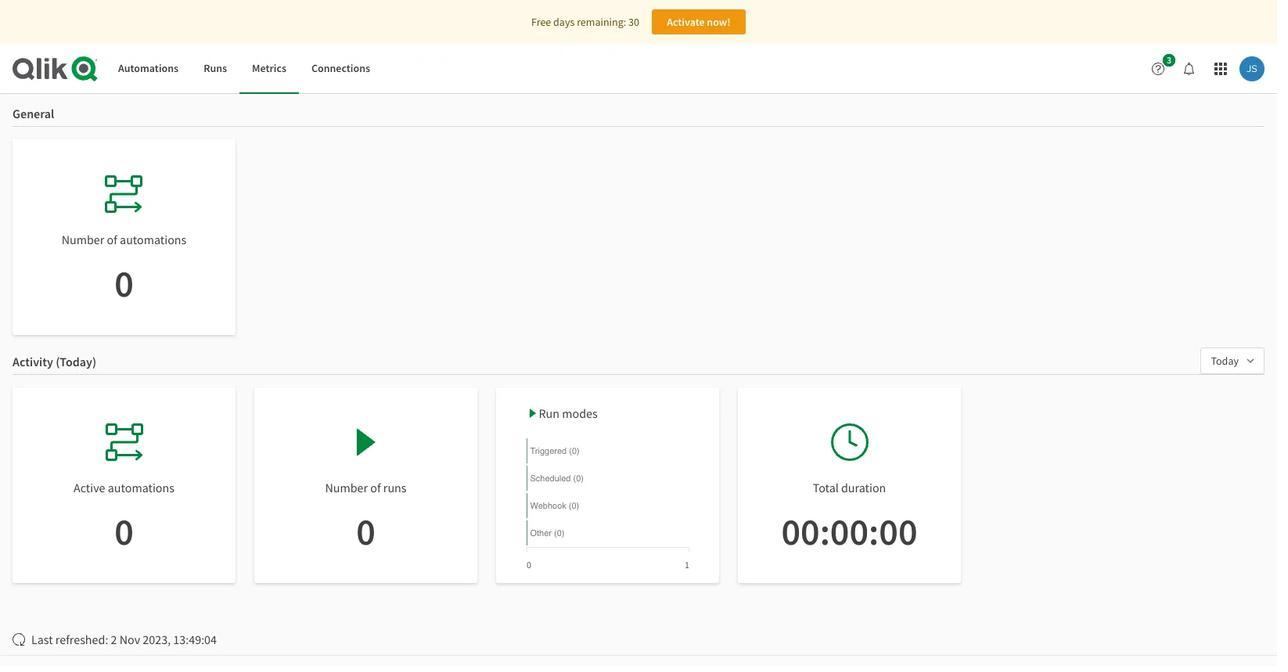Task type: describe. For each thing, give the bounding box(es) containing it.
of for automations
[[107, 232, 117, 247]]

free
[[532, 15, 552, 29]]

nov
[[120, 632, 140, 648]]

today
[[1212, 354, 1240, 368]]

activate now! link
[[652, 9, 746, 34]]

last
[[31, 632, 53, 648]]

free days remaining: 30
[[532, 15, 640, 29]]

modes
[[562, 406, 598, 421]]

refreshed:
[[55, 632, 108, 648]]

number of automations
[[62, 232, 187, 247]]

1 vertical spatial automations
[[108, 480, 175, 496]]

number of runs
[[325, 480, 407, 496]]

now!
[[707, 15, 731, 29]]

tab list containing automations
[[106, 44, 383, 94]]

3
[[1167, 54, 1172, 66]]

runs button
[[191, 44, 240, 94]]

activate
[[667, 15, 705, 29]]

duration
[[842, 480, 887, 496]]

active automations
[[74, 480, 175, 496]]

number for number of runs
[[325, 480, 368, 496]]

run modes
[[539, 406, 598, 421]]

2
[[111, 632, 117, 648]]

30
[[629, 15, 640, 29]]

general
[[13, 106, 54, 121]]

runs
[[384, 480, 407, 496]]

0 vertical spatial automations
[[120, 232, 187, 247]]

13:49:04
[[173, 632, 217, 648]]

activate now!
[[667, 15, 731, 29]]

active
[[74, 480, 105, 496]]

3 button
[[1146, 54, 1181, 81]]



Task type: locate. For each thing, give the bounding box(es) containing it.
activity
[[13, 354, 53, 370]]

1 vertical spatial number
[[325, 480, 368, 496]]

runs
[[204, 61, 227, 75]]

1 horizontal spatial of
[[371, 480, 381, 496]]

0 vertical spatial number
[[62, 232, 104, 247]]

0 vertical spatial of
[[107, 232, 117, 247]]

connections button
[[299, 44, 383, 94]]

today button
[[1202, 348, 1265, 374]]

activity (today)
[[13, 354, 96, 370]]

days
[[554, 15, 575, 29]]

connections
[[312, 61, 370, 75]]

run
[[539, 406, 560, 421]]

(today)
[[56, 354, 96, 370]]

of for runs
[[371, 480, 381, 496]]

metrics button
[[240, 44, 299, 94]]

1 horizontal spatial number
[[325, 480, 368, 496]]

total duration
[[813, 480, 887, 496]]

0 horizontal spatial number
[[62, 232, 104, 247]]

number for number of automations
[[62, 232, 104, 247]]

of
[[107, 232, 117, 247], [371, 480, 381, 496]]

total
[[813, 480, 839, 496]]

automations
[[118, 61, 179, 75]]

jacob simon image
[[1240, 56, 1265, 81]]

number
[[62, 232, 104, 247], [325, 480, 368, 496]]

remaining:
[[577, 15, 627, 29]]

last refreshed: 2 nov 2023, 13:49:04
[[31, 632, 217, 648]]

metrics
[[252, 61, 287, 75]]

automations button
[[106, 44, 191, 94]]

tab list
[[106, 44, 383, 94]]

automations
[[120, 232, 187, 247], [108, 480, 175, 496]]

0 horizontal spatial of
[[107, 232, 117, 247]]

1 vertical spatial of
[[371, 480, 381, 496]]

2023,
[[143, 632, 171, 648]]



Task type: vqa. For each thing, say whether or not it's contained in the screenshot.
Navigation pane Element on the left
no



